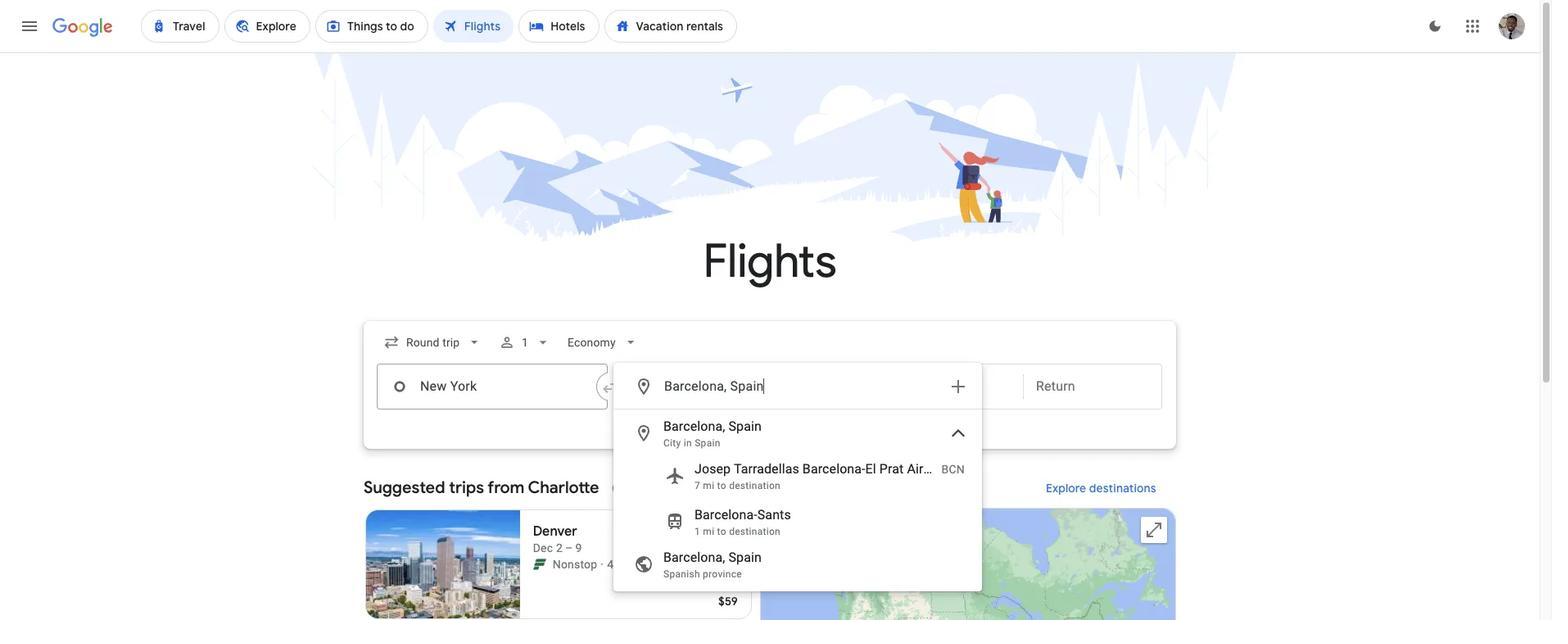 Task type: vqa. For each thing, say whether or not it's contained in the screenshot.
JOSEP TARRADELLAS BARCELONA-EL PRAT AIRPORT (BCN) option
yes



Task type: describe. For each thing, give the bounding box(es) containing it.
tarradellas
[[734, 461, 799, 477]]

frontier image
[[533, 558, 546, 571]]

airport
[[907, 461, 948, 477]]

sants
[[757, 507, 791, 523]]

1 button
[[493, 323, 558, 362]]

destination, select multiple airports image
[[949, 377, 968, 396]]

$59
[[718, 594, 738, 609]]

main menu image
[[20, 16, 39, 36]]

list box inside enter your destination dialog
[[614, 410, 981, 591]]

Return text field
[[1036, 364, 1149, 409]]

prat
[[880, 461, 904, 477]]

7
[[695, 480, 700, 491]]

josep tarradellas barcelona-el prat airport (bcn) option
[[614, 453, 981, 499]]

mi inside josep tarradellas barcelona-el prat airport bcn 7 mi to destination
[[703, 480, 715, 491]]

spain for barcelona, spain city in spain
[[729, 419, 762, 434]]

1 for barcelona-
[[695, 526, 700, 537]]

Flight search field
[[351, 321, 1189, 591]]

Where else? text field
[[663, 367, 939, 406]]

el
[[865, 461, 876, 477]]

denver dec 2 – 9
[[533, 523, 582, 555]]

josep
[[695, 461, 731, 477]]

enter your destination dialog
[[613, 363, 982, 591]]

dec
[[533, 541, 553, 555]]

 image inside 'suggested trips from charlotte' region
[[601, 556, 604, 573]]

spanish
[[663, 568, 700, 580]]

trips
[[449, 478, 484, 498]]

1 barcelona, spain option from the top
[[614, 414, 981, 453]]

Departure text field
[[898, 364, 1011, 409]]

to inside barcelona-sants 1 mi to destination
[[717, 526, 726, 537]]

explore destinations button
[[1026, 469, 1176, 508]]

in
[[684, 437, 692, 449]]

spain for barcelona, spain spanish province
[[729, 550, 762, 565]]

explore destinations
[[1046, 481, 1157, 496]]

barcelona- inside josep tarradellas barcelona-el prat airport bcn 7 mi to destination
[[803, 461, 865, 477]]

4
[[607, 558, 614, 571]]

barcelona, spain spanish province
[[663, 550, 762, 580]]

bcn
[[942, 463, 965, 476]]

59 US dollars text field
[[718, 594, 738, 609]]

barcelona-sants 1 mi to destination
[[695, 507, 791, 537]]

2 – 9
[[556, 541, 582, 555]]

flights
[[703, 233, 837, 291]]

1 inside popup button
[[522, 336, 529, 349]]

min
[[640, 558, 659, 571]]

1 for 4
[[630, 558, 637, 571]]



Task type: locate. For each thing, give the bounding box(es) containing it.
to
[[717, 480, 726, 491], [717, 526, 726, 537]]

1 vertical spatial barcelona, spain option
[[614, 545, 981, 584]]

barcelona, spain option down where else? text field at bottom
[[614, 414, 981, 453]]

0 vertical spatial mi
[[703, 480, 715, 491]]

mi right 7
[[703, 480, 715, 491]]

2 horizontal spatial 1
[[695, 526, 700, 537]]

2 destination from the top
[[729, 526, 781, 537]]

josep tarradellas barcelona-el prat airport bcn 7 mi to destination
[[695, 461, 965, 491]]

0 vertical spatial to
[[717, 480, 726, 491]]

destination
[[729, 480, 781, 491], [729, 526, 781, 537]]

1 barcelona, from the top
[[663, 419, 725, 434]]

mi up barcelona, spain spanish province
[[703, 526, 715, 537]]

nonstop
[[553, 558, 597, 571]]

 image
[[601, 556, 604, 573]]

hr
[[617, 558, 627, 571]]

spain
[[729, 419, 762, 434], [695, 437, 720, 449], [729, 550, 762, 565]]

mi inside barcelona-sants 1 mi to destination
[[703, 526, 715, 537]]

0 vertical spatial barcelona, spain option
[[614, 414, 981, 453]]

from
[[488, 478, 524, 498]]

2 vertical spatial spain
[[729, 550, 762, 565]]

change appearance image
[[1415, 7, 1455, 46]]

suggested
[[364, 478, 445, 498]]

barcelona-sants option
[[614, 499, 981, 545]]

destination inside barcelona-sants 1 mi to destination
[[729, 526, 781, 537]]

1 to from the top
[[717, 480, 726, 491]]

0 vertical spatial 1
[[522, 336, 529, 349]]

to inside josep tarradellas barcelona-el prat airport bcn 7 mi to destination
[[717, 480, 726, 491]]

1 vertical spatial mi
[[703, 526, 715, 537]]

barcelona, spain city in spain
[[663, 419, 762, 449]]

0 vertical spatial spain
[[729, 419, 762, 434]]

1 vertical spatial barcelona,
[[663, 550, 725, 565]]

1 vertical spatial barcelona-
[[695, 507, 757, 523]]

toggle nearby airports for barcelona, spain image
[[949, 423, 968, 443]]

barcelona- left prat
[[803, 461, 865, 477]]

barcelona, spain option
[[614, 414, 981, 453], [614, 545, 981, 584]]

destination down tarradellas on the bottom of page
[[729, 480, 781, 491]]

destination inside josep tarradellas barcelona-el prat airport bcn 7 mi to destination
[[729, 480, 781, 491]]

1 mi from the top
[[703, 480, 715, 491]]

suggested trips from charlotte
[[364, 478, 599, 498]]

to up barcelona, spain spanish province
[[717, 526, 726, 537]]

to down josep
[[717, 480, 726, 491]]

2 mi from the top
[[703, 526, 715, 537]]

spain up province at left
[[729, 550, 762, 565]]

suggested trips from charlotte region
[[364, 469, 1176, 620]]

2 vertical spatial 1
[[630, 558, 637, 571]]

mi
[[703, 480, 715, 491], [703, 526, 715, 537]]

denver
[[533, 523, 577, 540]]

spain right in
[[695, 437, 720, 449]]

None text field
[[377, 364, 608, 410]]

barcelona- down 7
[[695, 507, 757, 523]]

None field
[[377, 328, 489, 357], [561, 328, 645, 357], [377, 328, 489, 357], [561, 328, 645, 357]]

0 vertical spatial barcelona-
[[803, 461, 865, 477]]

2 to from the top
[[717, 526, 726, 537]]

0 vertical spatial barcelona,
[[663, 419, 725, 434]]

city
[[663, 437, 681, 449]]

0 vertical spatial destination
[[729, 480, 781, 491]]

destinations
[[1089, 481, 1157, 496]]

barcelona, up spanish
[[663, 550, 725, 565]]

1 vertical spatial spain
[[695, 437, 720, 449]]

spain inside barcelona, spain spanish province
[[729, 550, 762, 565]]

barcelona, for barcelona, spain spanish province
[[663, 550, 725, 565]]

1 horizontal spatial 1
[[630, 558, 637, 571]]

1 destination from the top
[[729, 480, 781, 491]]

barcelona,
[[663, 419, 725, 434], [663, 550, 725, 565]]

charlotte
[[528, 478, 599, 498]]

1 vertical spatial to
[[717, 526, 726, 537]]

1 vertical spatial destination
[[729, 526, 781, 537]]

explore
[[1046, 481, 1087, 496]]

list box
[[614, 410, 981, 591]]

0 horizontal spatial barcelona-
[[695, 507, 757, 523]]

1
[[522, 336, 529, 349], [695, 526, 700, 537], [630, 558, 637, 571]]

4 hr 1 min
[[607, 558, 659, 571]]

barcelona, spain option down sants
[[614, 545, 981, 584]]

1 inside barcelona-sants 1 mi to destination
[[695, 526, 700, 537]]

barcelona, up in
[[663, 419, 725, 434]]

barcelona, for barcelona, spain city in spain
[[663, 419, 725, 434]]

barcelona, inside barcelona, spain spanish province
[[663, 550, 725, 565]]

1 horizontal spatial barcelona-
[[803, 461, 865, 477]]

barcelona-
[[803, 461, 865, 477], [695, 507, 757, 523]]

1 inside 'suggested trips from charlotte' region
[[630, 558, 637, 571]]

0 horizontal spatial 1
[[522, 336, 529, 349]]

2 barcelona, spain option from the top
[[614, 545, 981, 584]]

barcelona- inside barcelona-sants 1 mi to destination
[[695, 507, 757, 523]]

province
[[703, 568, 742, 580]]

destination down sants
[[729, 526, 781, 537]]

2 barcelona, from the top
[[663, 550, 725, 565]]

list box containing barcelona, spain
[[614, 410, 981, 591]]

1 vertical spatial 1
[[695, 526, 700, 537]]

barcelona, inside barcelona, spain city in spain
[[663, 419, 725, 434]]

spain up tarradellas on the bottom of page
[[729, 419, 762, 434]]



